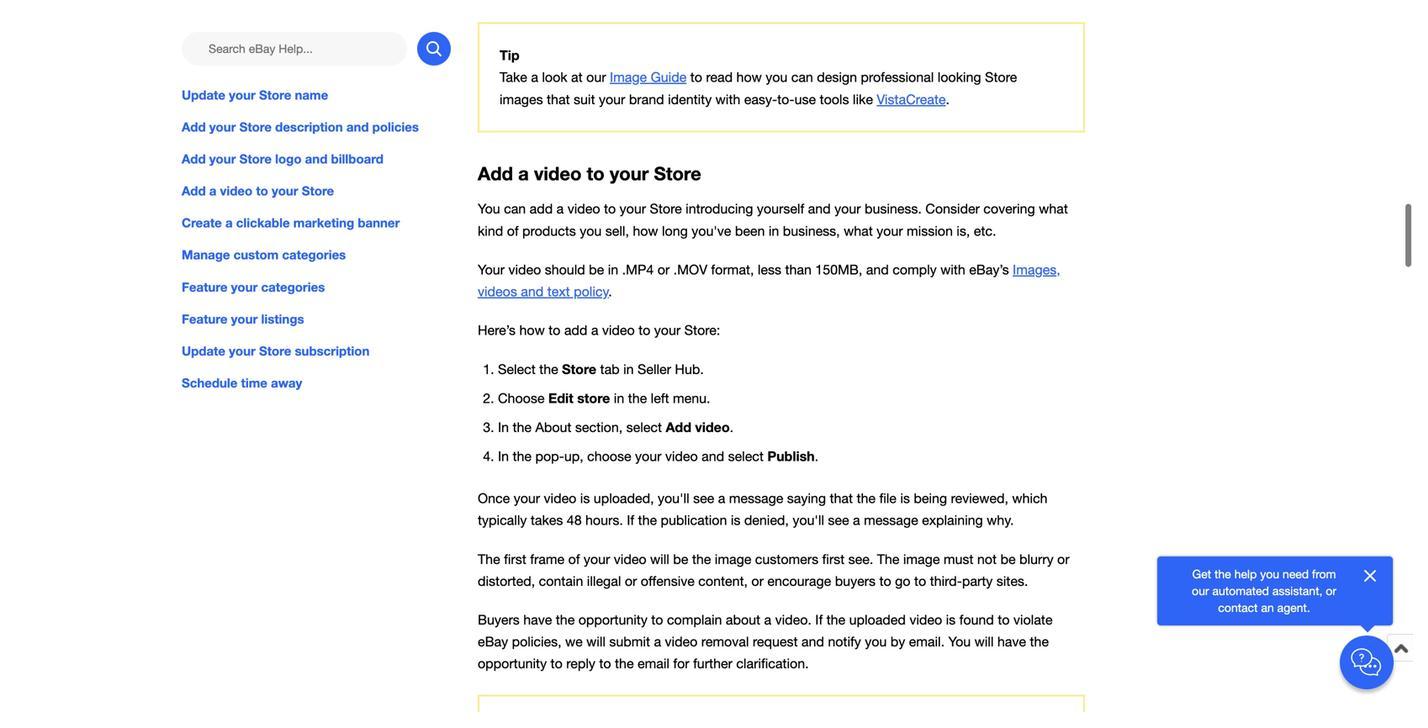 Task type: locate. For each thing, give the bounding box(es) containing it.
tip take a look at our image guide
[[500, 47, 687, 85]]

feature up the update
[[182, 312, 228, 327]]

how right the here's
[[519, 323, 545, 338]]

add inside add your store logo and billboard link
[[182, 152, 206, 167]]

video
[[534, 162, 582, 185], [220, 184, 253, 199], [568, 201, 600, 217], [509, 262, 541, 278], [602, 323, 635, 338], [695, 419, 730, 435], [665, 449, 698, 464], [544, 491, 577, 507], [614, 552, 647, 567], [910, 612, 942, 628], [665, 634, 698, 650]]

0 vertical spatial select
[[626, 420, 662, 435]]

format,
[[711, 262, 754, 278]]

1 horizontal spatial can
[[791, 70, 813, 85]]

the down violate in the bottom right of the page
[[1030, 634, 1049, 650]]

the up we
[[556, 612, 575, 628]]

ebay's
[[969, 262, 1009, 278]]

0 vertical spatial of
[[507, 223, 519, 239]]

0 vertical spatial with
[[716, 92, 741, 107]]

with down 'read'
[[716, 92, 741, 107]]

in up once
[[498, 449, 509, 464]]

email
[[638, 656, 670, 672]]

clarification.
[[736, 656, 809, 672]]

you left "sell,"
[[580, 223, 602, 239]]

you inside the buyers have the opportunity to complain about a video. if the uploaded video is found to violate ebay policies, we will submit a video removal request and notify you by email. you will have the opportunity to reply to the email for further clarification.
[[865, 634, 887, 650]]

0 vertical spatial our
[[587, 70, 606, 85]]

in down "choose"
[[498, 420, 509, 435]]

a inside add a video to your store link
[[209, 184, 217, 199]]

you'll down saying
[[793, 513, 824, 528]]

2 horizontal spatial will
[[975, 634, 994, 650]]

our down get
[[1192, 584, 1209, 598]]

you inside 'get the help you need from our automated assistant, or contact an agent.'
[[1260, 567, 1280, 581]]

select up in the pop-up, choose your video and select publish .
[[626, 420, 662, 435]]

store right looking
[[985, 70, 1017, 85]]

add a video to your store up clickable
[[182, 184, 334, 199]]

opportunity down the ebay
[[478, 656, 547, 672]]

looking
[[938, 70, 981, 85]]

1 vertical spatial our
[[1192, 584, 1209, 598]]

or right blurry
[[1058, 552, 1070, 567]]

can inside you can add a video to your store introducing yourself and your business. consider covering what kind of products you sell, how long you've been in business, what your mission is, etc.
[[504, 201, 526, 217]]

you'll up publication
[[658, 491, 690, 507]]

0 vertical spatial how
[[737, 70, 762, 85]]

must
[[944, 552, 974, 567]]

to right reply
[[599, 656, 611, 672]]

uploaded
[[849, 612, 906, 628]]

you inside you can add a video to your store introducing yourself and your business. consider covering what kind of products you sell, how long you've been in business, what your mission is, etc.
[[478, 201, 500, 217]]

buyers have the opportunity to complain about a video. if the uploaded video is found to violate ebay policies, we will submit a video removal request and notify you by email. you will have the opportunity to reply to the email for further clarification.
[[478, 612, 1053, 672]]

and inside the buyers have the opportunity to complain about a video. if the uploaded video is found to violate ebay policies, we will submit a video removal request and notify you by email. you will have the opportunity to reply to the email for further clarification.
[[802, 634, 824, 650]]

0 vertical spatial add
[[530, 201, 553, 217]]

that right saying
[[830, 491, 853, 507]]

policies,
[[512, 634, 562, 650]]

subscription
[[295, 344, 370, 359]]

of up contain
[[568, 552, 580, 567]]

images,
[[1013, 262, 1061, 278]]

1 feature from the top
[[182, 280, 228, 295]]

0 vertical spatial feature
[[182, 280, 228, 295]]

the inside the choose edit store in the left menu.
[[628, 391, 647, 406]]

about
[[535, 420, 572, 435]]

or down from
[[1326, 584, 1337, 598]]

message down file
[[864, 513, 918, 528]]

that down look
[[547, 92, 570, 107]]

automated
[[1213, 584, 1269, 598]]

1 horizontal spatial what
[[1039, 201, 1068, 217]]

the left left
[[628, 391, 647, 406]]

our right at
[[587, 70, 606, 85]]

and left text
[[521, 284, 544, 299]]

which
[[1012, 491, 1048, 507]]

to up "sell,"
[[604, 201, 616, 217]]

in inside in the about section, select add video .
[[498, 420, 509, 435]]

in for your
[[498, 449, 509, 464]]

our inside 'get the help you need from our automated assistant, or contact an agent.'
[[1192, 584, 1209, 598]]

will up offensive
[[650, 552, 670, 567]]

. up saying
[[815, 449, 819, 464]]

to down the suit
[[587, 162, 605, 185]]

video inside the once your video is uploaded, you'll see a message saying that the file is being reviewed, which typically takes 48 hours. if the publication is denied, you'll see a message explaining why.
[[544, 491, 577, 507]]

add up the products
[[530, 201, 553, 217]]

0 horizontal spatial you
[[478, 201, 500, 217]]

. down looking
[[946, 92, 950, 107]]

of right 'kind'
[[507, 223, 519, 239]]

1 image from the left
[[715, 552, 752, 567]]

uploaded,
[[594, 491, 654, 507]]

kind
[[478, 223, 503, 239]]

can
[[791, 70, 813, 85], [504, 201, 526, 217]]

1 vertical spatial with
[[941, 262, 966, 278]]

0 horizontal spatial image
[[715, 552, 752, 567]]

is inside the buyers have the opportunity to complain about a video. if the uploaded video is found to violate ebay policies, we will submit a video removal request and notify you by email. you will have the opportunity to reply to the email for further clarification.
[[946, 612, 956, 628]]

0 horizontal spatial have
[[523, 612, 552, 628]]

to
[[690, 70, 702, 85], [587, 162, 605, 185], [256, 184, 268, 199], [604, 201, 616, 217], [549, 323, 561, 338], [639, 323, 651, 338], [880, 574, 892, 589], [914, 574, 926, 589], [651, 612, 663, 628], [998, 612, 1010, 628], [551, 656, 563, 672], [599, 656, 611, 672]]

1 horizontal spatial the
[[877, 552, 900, 567]]

0 horizontal spatial be
[[589, 262, 604, 278]]

up,
[[564, 449, 584, 464]]

categories down 'create a clickable marketing banner' link
[[282, 248, 346, 263]]

to right 'found'
[[998, 612, 1010, 628]]

1 vertical spatial categories
[[261, 280, 325, 295]]

1 horizontal spatial how
[[633, 223, 658, 239]]

1 vertical spatial what
[[844, 223, 873, 239]]

hours. if
[[586, 513, 634, 528]]

illegal
[[587, 574, 621, 589]]

1 horizontal spatial that
[[830, 491, 853, 507]]

store
[[985, 70, 1017, 85], [259, 87, 291, 103], [239, 120, 272, 135], [239, 152, 272, 167], [654, 162, 701, 185], [302, 184, 334, 199], [259, 344, 291, 359], [562, 361, 597, 377]]

update your
[[182, 87, 256, 103]]

and inside you can add a video to your store introducing yourself and your business. consider covering what kind of products you sell, how long you've been in business, what your mission is, etc.
[[808, 201, 831, 217]]

store left logo
[[239, 152, 272, 167]]

how
[[737, 70, 762, 85], [633, 223, 658, 239], [519, 323, 545, 338]]

a inside tip take a look at our image guide
[[531, 70, 538, 85]]

manage
[[182, 248, 230, 263]]

hub.
[[675, 362, 704, 377]]

store inside to read how you can design professional looking store images that suit your brand identity with easy-to-use tools like
[[985, 70, 1017, 85]]

48
[[567, 513, 582, 528]]

0 vertical spatial opportunity
[[579, 612, 648, 628]]

1 vertical spatial select
[[728, 449, 764, 464]]

and down menu.
[[702, 449, 724, 464]]

sell,
[[606, 223, 629, 239]]

1 horizontal spatial add a video to your store
[[478, 162, 701, 185]]

add inside add a video to your store link
[[182, 184, 206, 199]]

in inside the choose edit store in the left menu.
[[614, 391, 624, 406]]

contain
[[539, 574, 583, 589]]

menu.
[[673, 391, 710, 406]]

that for suit
[[547, 92, 570, 107]]

how up easy-
[[737, 70, 762, 85]]

how right "sell,"
[[633, 223, 658, 239]]

in right tab
[[623, 362, 634, 377]]

is up 48
[[580, 491, 590, 507]]

first up distorted,
[[504, 552, 526, 567]]

0 horizontal spatial add
[[530, 201, 553, 217]]

image
[[715, 552, 752, 567], [903, 552, 940, 567]]

1 horizontal spatial image
[[903, 552, 940, 567]]

message up denied,
[[729, 491, 784, 507]]

feature inside feature your listings link
[[182, 312, 228, 327]]

add
[[182, 120, 206, 135], [182, 152, 206, 167], [478, 162, 513, 185], [182, 184, 206, 199], [666, 419, 692, 435]]

1 horizontal spatial our
[[1192, 584, 1209, 598]]

1 horizontal spatial opportunity
[[579, 612, 648, 628]]

. inside in the about section, select add video .
[[730, 420, 734, 435]]

2 horizontal spatial how
[[737, 70, 762, 85]]

0 horizontal spatial can
[[504, 201, 526, 217]]

store down add your store logo and billboard link
[[302, 184, 334, 199]]

1 vertical spatial feature
[[182, 312, 228, 327]]

get the help you need from our automated assistant, or contact an agent.
[[1192, 567, 1337, 615]]

the up edit
[[539, 362, 558, 377]]

1 vertical spatial that
[[830, 491, 853, 507]]

less
[[758, 262, 782, 278]]

can up use
[[791, 70, 813, 85]]

2 feature from the top
[[182, 312, 228, 327]]

frame
[[530, 552, 565, 567]]

notify
[[828, 634, 861, 650]]

listings
[[261, 312, 304, 327]]

will down 'found'
[[975, 634, 994, 650]]

0 horizontal spatial with
[[716, 92, 741, 107]]

first
[[504, 552, 526, 567], [822, 552, 845, 567]]

if
[[815, 612, 823, 628]]

1 horizontal spatial will
[[650, 552, 670, 567]]

publication
[[661, 513, 727, 528]]

feature for feature your listings
[[182, 312, 228, 327]]

will right we
[[587, 634, 606, 650]]

1 horizontal spatial first
[[822, 552, 845, 567]]

1 vertical spatial have
[[998, 634, 1026, 650]]

0 horizontal spatial the
[[478, 552, 500, 567]]

is right file
[[900, 491, 910, 507]]

business.
[[865, 201, 922, 217]]

1 vertical spatial you
[[949, 634, 971, 650]]

description
[[275, 120, 343, 135]]

0 vertical spatial that
[[547, 92, 570, 107]]

you down the uploaded
[[865, 634, 887, 650]]

1 horizontal spatial with
[[941, 262, 966, 278]]

have down violate in the bottom right of the page
[[998, 634, 1026, 650]]

is,
[[957, 223, 970, 239]]

1 vertical spatial in
[[498, 449, 509, 464]]

1 first from the left
[[504, 552, 526, 567]]

add your store logo and billboard link
[[182, 150, 451, 168]]

add
[[530, 201, 553, 217], [564, 323, 588, 338]]

1 horizontal spatial select
[[728, 449, 764, 464]]

1 in from the top
[[498, 420, 509, 435]]

1 vertical spatial can
[[504, 201, 526, 217]]

here's how to add a video to your store:
[[478, 323, 724, 338]]

the inside 'get the help you need from our automated assistant, or contact an agent.'
[[1215, 567, 1231, 581]]

1 vertical spatial see
[[828, 513, 849, 528]]

you inside to read how you can design professional looking store images that suit your brand identity with easy-to-use tools like
[[766, 70, 788, 85]]

1 horizontal spatial add
[[564, 323, 588, 338]]

see.
[[849, 552, 874, 567]]

to left complain at the bottom of the page
[[651, 612, 663, 628]]

in down yourself
[[769, 223, 779, 239]]

you down 'found'
[[949, 634, 971, 650]]

0 vertical spatial you'll
[[658, 491, 690, 507]]

with
[[716, 92, 741, 107], [941, 262, 966, 278]]

why.
[[987, 513, 1014, 528]]

to right the go at bottom
[[914, 574, 926, 589]]

add inside add your store description and policies link
[[182, 120, 206, 135]]

edit
[[548, 390, 574, 406]]

add down policy
[[564, 323, 588, 338]]

manage custom categories
[[182, 248, 346, 263]]

0 horizontal spatial see
[[693, 491, 714, 507]]

to up identity
[[690, 70, 702, 85]]

see up see.
[[828, 513, 849, 528]]

store down listings
[[259, 344, 291, 359]]

feature your listings
[[182, 312, 304, 327]]

you up to-
[[766, 70, 788, 85]]

1 vertical spatial how
[[633, 223, 658, 239]]

add your store logo and billboard
[[182, 152, 384, 167]]

add a video to your store up "sell,"
[[478, 162, 701, 185]]

1 horizontal spatial have
[[998, 634, 1026, 650]]

0 vertical spatial categories
[[282, 248, 346, 263]]

. up here's how to add a video to your store:
[[609, 284, 616, 299]]

choose edit store in the left menu.
[[498, 390, 710, 406]]

the left file
[[857, 491, 876, 507]]

0 horizontal spatial you'll
[[658, 491, 690, 507]]

be right not
[[1001, 552, 1016, 567]]

feature for feature your categories
[[182, 280, 228, 295]]

in inside select the store tab in seller hub.
[[623, 362, 634, 377]]

2 vertical spatial how
[[519, 323, 545, 338]]

of inside the first frame of your video will be the image customers first see. the image must not be blurry or distorted, contain illegal or offensive content, or encourage buyers to go to third-party sites.
[[568, 552, 580, 567]]

offensive
[[641, 574, 695, 589]]

about
[[726, 612, 761, 628]]

look
[[542, 70, 568, 85]]

1 horizontal spatial you
[[949, 634, 971, 650]]

0 vertical spatial message
[[729, 491, 784, 507]]

the up distorted,
[[478, 552, 500, 567]]

store down update your store name
[[239, 120, 272, 135]]

0 horizontal spatial of
[[507, 223, 519, 239]]

is
[[580, 491, 590, 507], [900, 491, 910, 507], [731, 513, 741, 528], [946, 612, 956, 628]]

be up policy
[[589, 262, 604, 278]]

categories up listings
[[261, 280, 325, 295]]

be up offensive
[[673, 552, 689, 567]]

the down "choose"
[[513, 420, 532, 435]]

and up business,
[[808, 201, 831, 217]]

the up the go at bottom
[[877, 552, 900, 567]]

to down text
[[549, 323, 561, 338]]

what right covering
[[1039, 201, 1068, 217]]

in
[[769, 223, 779, 239], [608, 262, 618, 278], [623, 362, 634, 377], [614, 391, 624, 406]]

first left see.
[[822, 552, 845, 567]]

from
[[1312, 567, 1336, 581]]

video inside in the pop-up, choose your video and select publish .
[[665, 449, 698, 464]]

1 vertical spatial add
[[564, 323, 588, 338]]

1 vertical spatial message
[[864, 513, 918, 528]]

see up publication
[[693, 491, 714, 507]]

logo
[[275, 152, 302, 167]]

2 in from the top
[[498, 449, 509, 464]]

pop-
[[535, 449, 564, 464]]

is left 'found'
[[946, 612, 956, 628]]

image up content,
[[715, 552, 752, 567]]

.mp4
[[622, 262, 654, 278]]

opportunity up submit
[[579, 612, 648, 628]]

2 image from the left
[[903, 552, 940, 567]]

to inside to read how you can design professional looking store images that suit your brand identity with easy-to-use tools like
[[690, 70, 702, 85]]

to left the go at bottom
[[880, 574, 892, 589]]

how inside you can add a video to your store introducing yourself and your business. consider covering what kind of products you sell, how long you've been in business, what your mission is, etc.
[[633, 223, 658, 239]]

. up in the pop-up, choose your video and select publish .
[[730, 420, 734, 435]]

0 vertical spatial can
[[791, 70, 813, 85]]

the inside in the pop-up, choose your video and select publish .
[[513, 449, 532, 464]]

you right help in the bottom right of the page
[[1260, 567, 1280, 581]]

0 vertical spatial see
[[693, 491, 714, 507]]

1 vertical spatial opportunity
[[478, 656, 547, 672]]

categories for feature your categories
[[261, 280, 325, 295]]

0 vertical spatial what
[[1039, 201, 1068, 217]]

0 horizontal spatial our
[[587, 70, 606, 85]]

0 horizontal spatial that
[[547, 92, 570, 107]]

you'll
[[658, 491, 690, 507], [793, 513, 824, 528]]

is left denied,
[[731, 513, 741, 528]]

0 horizontal spatial select
[[626, 420, 662, 435]]

encourage
[[768, 574, 831, 589]]

vistacreate
[[877, 92, 946, 107]]

in left ".mp4"
[[608, 262, 618, 278]]

image up the go at bottom
[[903, 552, 940, 567]]

in the pop-up, choose your video and select publish .
[[498, 448, 819, 464]]

0 vertical spatial in
[[498, 420, 509, 435]]

0 horizontal spatial first
[[504, 552, 526, 567]]

or right ".mp4"
[[658, 262, 670, 278]]

1 vertical spatial of
[[568, 552, 580, 567]]

for
[[673, 656, 690, 672]]

what down business. on the right of page
[[844, 223, 873, 239]]

store inside update your store subscription link
[[259, 344, 291, 359]]

that inside the once your video is uploaded, you'll see a message saying that the file is being reviewed, which typically takes 48 hours. if the publication is denied, you'll see a message explaining why.
[[830, 491, 853, 507]]

reply
[[566, 656, 596, 672]]

1 horizontal spatial of
[[568, 552, 580, 567]]

select left publish
[[728, 449, 764, 464]]

that inside to read how you can design professional looking store images that suit your brand identity with easy-to-use tools like
[[547, 92, 570, 107]]

.mov
[[674, 262, 708, 278]]

request
[[753, 634, 798, 650]]

a inside you can add a video to your store introducing yourself and your business. consider covering what kind of products you sell, how long you've been in business, what your mission is, etc.
[[557, 201, 564, 217]]

our inside tip take a look at our image guide
[[587, 70, 606, 85]]

with left ebay's at top right
[[941, 262, 966, 278]]

0 vertical spatial you
[[478, 201, 500, 217]]

opportunity
[[579, 612, 648, 628], [478, 656, 547, 672]]

denied,
[[744, 513, 789, 528]]

in inside in the pop-up, choose your video and select publish .
[[498, 449, 509, 464]]

Search eBay Help... text field
[[182, 32, 407, 66]]

feature down manage
[[182, 280, 228, 295]]

1 horizontal spatial you'll
[[793, 513, 824, 528]]

you up 'kind'
[[478, 201, 500, 217]]

0 horizontal spatial opportunity
[[478, 656, 547, 672]]



Task type: describe. For each thing, give the bounding box(es) containing it.
go
[[895, 574, 911, 589]]

1 the from the left
[[478, 552, 500, 567]]

or inside 'get the help you need from our automated assistant, or contact an agent.'
[[1326, 584, 1337, 598]]

away
[[271, 376, 302, 391]]

reviewed,
[[951, 491, 1009, 507]]

party
[[962, 574, 993, 589]]

your inside to read how you can design professional looking store images that suit your brand identity with easy-to-use tools like
[[599, 92, 625, 107]]

categories for manage custom categories
[[282, 248, 346, 263]]

and inside in the pop-up, choose your video and select publish .
[[702, 449, 724, 464]]

at
[[571, 70, 583, 85]]

like
[[853, 92, 873, 107]]

0 horizontal spatial what
[[844, 223, 873, 239]]

choose
[[587, 449, 631, 464]]

the down uploaded,
[[638, 513, 657, 528]]

add your store description and policies
[[182, 120, 419, 135]]

store
[[577, 390, 610, 406]]

to up clickable
[[256, 184, 268, 199]]

vistacreate link
[[877, 92, 946, 107]]

you inside you can add a video to your store introducing yourself and your business. consider covering what kind of products you sell, how long you've been in business, what your mission is, etc.
[[580, 223, 602, 239]]

file
[[880, 491, 897, 507]]

that for the
[[830, 491, 853, 507]]

take
[[500, 70, 527, 85]]

and left comply
[[866, 262, 889, 278]]

store left tab
[[562, 361, 597, 377]]

150mb,
[[815, 262, 863, 278]]

once your video is uploaded, you'll see a message saying that the file is being reviewed, which typically takes 48 hours. if the publication is denied, you'll see a message explaining why.
[[478, 491, 1048, 528]]

. inside in the pop-up, choose your video and select publish .
[[815, 449, 819, 464]]

feature your categories link
[[182, 278, 451, 296]]

select
[[498, 362, 536, 377]]

your video should be in .mp4 or .mov format, less than 150mb, and comply with ebay's
[[478, 262, 1013, 278]]

0 horizontal spatial will
[[587, 634, 606, 650]]

your inside in the pop-up, choose your video and select publish .
[[635, 449, 662, 464]]

2 horizontal spatial be
[[1001, 552, 1016, 567]]

store inside update your store name link
[[259, 87, 291, 103]]

further
[[693, 656, 733, 672]]

time
[[241, 376, 267, 391]]

2 the from the left
[[877, 552, 900, 567]]

store inside add your store logo and billboard link
[[239, 152, 272, 167]]

use
[[795, 92, 816, 107]]

covering
[[984, 201, 1035, 217]]

yourself
[[757, 201, 804, 217]]

can inside to read how you can design professional looking store images that suit your brand identity with easy-to-use tools like
[[791, 70, 813, 85]]

update your store name link
[[182, 86, 451, 104]]

a inside 'create a clickable marketing banner' link
[[225, 216, 233, 231]]

store inside add a video to your store link
[[302, 184, 334, 199]]

the inside the first frame of your video will be the image customers first see. the image must not be blurry or distorted, contain illegal or offensive content, or encourage buyers to go to third-party sites.
[[692, 552, 711, 567]]

will inside the first frame of your video will be the image customers first see. the image must not be blurry or distorted, contain illegal or offensive content, or encourage buyers to go to third-party sites.
[[650, 552, 670, 567]]

video inside you can add a video to your store introducing yourself and your business. consider covering what kind of products you sell, how long you've been in business, what your mission is, etc.
[[568, 201, 600, 217]]

1 horizontal spatial see
[[828, 513, 849, 528]]

and right logo
[[305, 152, 328, 167]]

banner
[[358, 216, 400, 231]]

publish
[[768, 448, 815, 464]]

of inside you can add a video to your store introducing yourself and your business. consider covering what kind of products you sell, how long you've been in business, what your mission is, etc.
[[507, 223, 519, 239]]

your
[[478, 262, 505, 278]]

submit
[[609, 634, 650, 650]]

or right illegal
[[625, 574, 637, 589]]

manage custom categories link
[[182, 246, 451, 264]]

content,
[[699, 574, 748, 589]]

1 horizontal spatial message
[[864, 513, 918, 528]]

schedule time away link
[[182, 374, 451, 392]]

create a clickable marketing banner
[[182, 216, 400, 231]]

video.
[[775, 612, 812, 628]]

been
[[735, 223, 765, 239]]

0 horizontal spatial add a video to your store
[[182, 184, 334, 199]]

text
[[547, 284, 570, 299]]

in inside you can add a video to your store introducing yourself and your business. consider covering what kind of products you sell, how long you've been in business, what your mission is, etc.
[[769, 223, 779, 239]]

help
[[1235, 567, 1257, 581]]

2 first from the left
[[822, 552, 845, 567]]

customers
[[755, 552, 819, 567]]

0 vertical spatial have
[[523, 612, 552, 628]]

comply
[[893, 262, 937, 278]]

business,
[[783, 223, 840, 239]]

in for add
[[498, 420, 509, 435]]

consider
[[926, 201, 980, 217]]

products
[[523, 223, 576, 239]]

update your store subscription
[[182, 344, 370, 359]]

suit
[[574, 92, 595, 107]]

select the store tab in seller hub.
[[498, 361, 704, 377]]

buyers
[[478, 612, 520, 628]]

add your store description and policies link
[[182, 118, 451, 136]]

or right content,
[[752, 574, 764, 589]]

store inside add your store description and policies link
[[239, 120, 272, 135]]

store up store introducing
[[654, 162, 701, 185]]

videos
[[478, 284, 517, 299]]

found
[[960, 612, 994, 628]]

to inside you can add a video to your store introducing yourself and your business. consider covering what kind of products you sell, how long you've been in business, what your mission is, etc.
[[604, 201, 616, 217]]

saying
[[787, 491, 826, 507]]

you inside the buyers have the opportunity to complain about a video. if the uploaded video is found to violate ebay policies, we will submit a video removal request and notify you by email. you will have the opportunity to reply to the email for further clarification.
[[949, 634, 971, 650]]

guide
[[651, 70, 687, 85]]

how inside to read how you can design professional looking store images that suit your brand identity with easy-to-use tools like
[[737, 70, 762, 85]]

create a clickable marketing banner link
[[182, 214, 451, 232]]

the inside select the store tab in seller hub.
[[539, 362, 558, 377]]

the inside in the about section, select add video .
[[513, 420, 532, 435]]

0 horizontal spatial message
[[729, 491, 784, 507]]

1 horizontal spatial be
[[673, 552, 689, 567]]

read
[[706, 70, 733, 85]]

in the about section, select add video .
[[498, 419, 734, 435]]

feature your categories
[[182, 280, 325, 295]]

update
[[182, 344, 225, 359]]

0 horizontal spatial how
[[519, 323, 545, 338]]

video inside the first frame of your video will be the image customers first see. the image must not be blurry or distorted, contain illegal or offensive content, or encourage buyers to go to third-party sites.
[[614, 552, 647, 567]]

to up seller
[[639, 323, 651, 338]]

store:
[[685, 323, 720, 338]]

policy
[[574, 284, 609, 299]]

images, videos and text policy
[[478, 262, 1061, 299]]

you can add a video to your store introducing yourself and your business. consider covering what kind of products you sell, how long you've been in business, what your mission is, etc.
[[478, 201, 1068, 239]]

name
[[295, 87, 328, 103]]

your inside the once your video is uploaded, you'll see a message saying that the file is being reviewed, which typically takes 48 hours. if the publication is denied, you'll see a message explaining why.
[[514, 491, 540, 507]]

your inside the first frame of your video will be the image customers first see. the image must not be blurry or distorted, contain illegal or offensive content, or encourage buyers to go to third-party sites.
[[584, 552, 610, 567]]

add for add your store logo and billboard link
[[182, 152, 206, 167]]

select inside in the about section, select add video .
[[626, 420, 662, 435]]

seller
[[638, 362, 671, 377]]

with inside to read how you can design professional looking store images that suit your brand identity with easy-to-use tools like
[[716, 92, 741, 107]]

brand
[[629, 92, 664, 107]]

left
[[651, 391, 669, 406]]

mission
[[907, 223, 953, 239]]

select inside in the pop-up, choose your video and select publish .
[[728, 449, 764, 464]]

add for add a video to your store link
[[182, 184, 206, 199]]

add inside you can add a video to your store introducing yourself and your business. consider covering what kind of products you sell, how long you've been in business, what your mission is, etc.
[[530, 201, 553, 217]]

vistacreate .
[[877, 92, 950, 107]]

and up "billboard"
[[346, 120, 369, 135]]

section,
[[575, 420, 623, 435]]

once
[[478, 491, 510, 507]]

you've
[[692, 223, 731, 239]]

get the help you need from our automated assistant, or contact an agent. tooltip
[[1185, 566, 1344, 617]]

billboard
[[331, 152, 384, 167]]

long
[[662, 223, 688, 239]]

the right if
[[827, 612, 846, 628]]

and inside 'images, videos and text policy'
[[521, 284, 544, 299]]

the down submit
[[615, 656, 634, 672]]

complain
[[667, 612, 722, 628]]

images
[[500, 92, 543, 107]]

ebay
[[478, 634, 508, 650]]

agent.
[[1278, 601, 1311, 615]]

add for add your store description and policies link
[[182, 120, 206, 135]]

image
[[610, 70, 647, 85]]

1 vertical spatial you'll
[[793, 513, 824, 528]]

create
[[182, 216, 222, 231]]

than
[[785, 262, 812, 278]]

we
[[565, 634, 583, 650]]

schedule time away
[[182, 376, 302, 391]]

to left reply
[[551, 656, 563, 672]]



Task type: vqa. For each thing, say whether or not it's contained in the screenshot.


